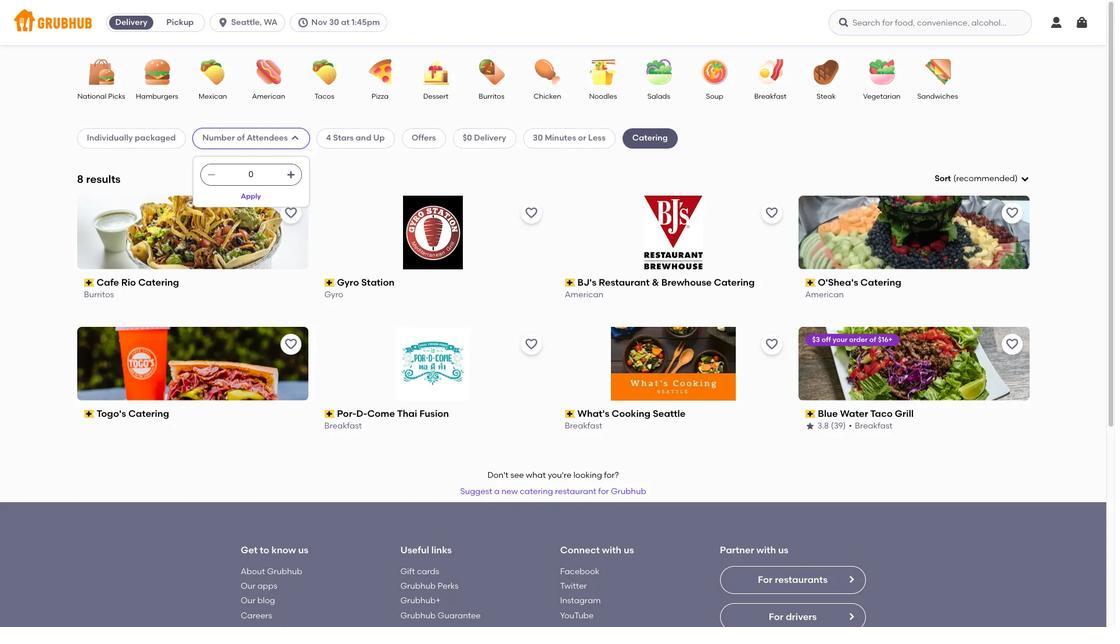 Task type: describe. For each thing, give the bounding box(es) containing it.
youtube link
[[560, 611, 594, 621]]

sandwiches image
[[917, 59, 958, 85]]

subscription pass image for togo's catering
[[84, 410, 94, 418]]

breakfast down 'por-'
[[324, 421, 362, 431]]

catering inside 'togo's catering' link
[[128, 408, 169, 419]]

guarantee
[[438, 611, 481, 621]]

nov
[[311, 17, 327, 27]]

none field inside 8 results main content
[[935, 173, 1030, 185]]

togo's catering
[[97, 408, 169, 419]]

save this restaurant image for bj's restaurant & brewhouse catering
[[765, 206, 779, 220]]

save this restaurant image for what's cooking seattle
[[765, 337, 779, 351]]

cooking
[[612, 408, 651, 419]]

steak image
[[806, 59, 847, 85]]

restaurant
[[599, 277, 650, 288]]

sandwiches
[[917, 92, 958, 100]]

1 horizontal spatial of
[[870, 336, 876, 344]]

grubhub+ link
[[400, 596, 441, 606]]

4 stars and up
[[326, 133, 385, 143]]

blue water taco grill link
[[805, 408, 1023, 421]]

with for partner
[[757, 545, 776, 556]]

grubhub guarantee link
[[400, 611, 481, 621]]

steak
[[817, 92, 836, 100]]

Search for food, convenience, alcohol... search field
[[829, 10, 1032, 35]]

cards
[[417, 567, 439, 577]]

vegetarian
[[863, 92, 901, 100]]

for for for drivers
[[769, 611, 784, 622]]

sort
[[935, 174, 951, 184]]

apps
[[257, 581, 277, 591]]

soup image
[[694, 59, 735, 85]]

catering inside the bj's restaurant & brewhouse catering link
[[714, 277, 755, 288]]

gyro for gyro
[[324, 290, 343, 300]]

star icon image
[[805, 422, 815, 431]]

o'shea's catering logo image
[[798, 196, 1030, 269]]

delivery inside 8 results main content
[[474, 133, 506, 143]]

get to know us
[[241, 545, 308, 556]]

hamburgers image
[[137, 59, 177, 85]]

noodles
[[589, 92, 617, 100]]

8
[[77, 172, 84, 186]]

right image
[[847, 575, 856, 584]]

por-d-come thai fusion link
[[324, 408, 542, 421]]

don't see what you're looking for?
[[488, 470, 619, 480]]

grubhub perks link
[[400, 581, 459, 591]]

grubhub inside about grubhub our apps our blog careers
[[267, 567, 302, 577]]

tacos
[[314, 92, 334, 100]]

a
[[494, 487, 500, 497]]

blog
[[257, 596, 275, 606]]

nov 30 at 1:45pm button
[[290, 13, 392, 32]]

catering inside cafe rio catering link
[[138, 277, 179, 288]]

national picks
[[77, 92, 125, 100]]

2 our from the top
[[241, 596, 256, 606]]

what's
[[577, 408, 610, 419]]

twitter link
[[560, 581, 587, 591]]

bj's restaurant & brewhouse catering logo image
[[644, 196, 703, 269]]

individually packaged
[[87, 133, 176, 143]]

useful links
[[400, 545, 452, 556]]

gift cards link
[[400, 567, 439, 577]]

apply
[[241, 192, 261, 201]]

pickup
[[166, 17, 194, 27]]

subscription pass image for o'shea's catering
[[805, 279, 816, 287]]

restaurants
[[775, 574, 828, 585]]

delivery inside button
[[115, 17, 147, 27]]

subscription pass image for cafe rio catering
[[84, 279, 94, 287]]

results
[[86, 172, 121, 186]]

american for o'shea's catering
[[805, 290, 844, 300]]

come
[[367, 408, 395, 419]]

drivers
[[786, 611, 817, 622]]

perks
[[438, 581, 459, 591]]

for?
[[604, 470, 619, 480]]

por-d-come thai fusion
[[337, 408, 449, 419]]

careers
[[241, 611, 272, 621]]

Input item quantity number field
[[222, 165, 280, 185]]

save this restaurant button for what's cooking seattle
[[761, 334, 782, 355]]

facebook
[[560, 567, 600, 577]]

save this restaurant button for gyro station
[[521, 203, 542, 223]]

up
[[373, 133, 385, 143]]

taco
[[870, 408, 893, 419]]

dessert
[[423, 92, 449, 100]]

rio
[[121, 277, 136, 288]]

for drivers
[[769, 611, 817, 622]]

3.8
[[818, 421, 829, 431]]

gyro station link
[[324, 276, 542, 289]]

save this restaurant button for por-d-come thai fusion
[[521, 334, 542, 355]]

grubhub down gift cards link
[[400, 581, 436, 591]]

catering
[[520, 487, 553, 497]]

cafe rio catering logo image
[[77, 196, 308, 269]]

fusion
[[419, 408, 449, 419]]

about
[[241, 567, 265, 577]]

number of attendees
[[202, 133, 288, 143]]

about grubhub our apps our blog careers
[[241, 567, 302, 621]]

know
[[272, 545, 296, 556]]

subscription pass image for bj's restaurant & brewhouse catering
[[565, 279, 575, 287]]

for for for restaurants
[[758, 574, 773, 585]]

gyro station
[[337, 277, 395, 288]]

3.8 (39)
[[818, 421, 846, 431]]

save this restaurant button for bj's restaurant & brewhouse catering
[[761, 203, 782, 223]]

(
[[953, 174, 956, 184]]

1 horizontal spatial burritos
[[479, 92, 505, 100]]

(39)
[[831, 421, 846, 431]]

about grubhub link
[[241, 567, 302, 577]]

suggest a new catering restaurant for grubhub button
[[455, 482, 651, 503]]

30 inside 'button'
[[329, 17, 339, 27]]

o'shea's catering link
[[805, 276, 1023, 289]]

soup
[[706, 92, 723, 100]]

o'shea's catering
[[818, 277, 901, 288]]

facebook twitter instagram youtube
[[560, 567, 601, 621]]

cafe rio catering
[[97, 277, 179, 288]]

get
[[241, 545, 258, 556]]

pizza image
[[360, 59, 400, 85]]

partner
[[720, 545, 754, 556]]

seattle, wa
[[231, 17, 278, 27]]

save this restaurant image for gyro station
[[524, 206, 538, 220]]

save this restaurant image for por-d-come thai fusion
[[524, 337, 538, 351]]



Task type: locate. For each thing, give the bounding box(es) containing it.
svg image
[[1075, 16, 1089, 30], [217, 17, 229, 28], [297, 17, 309, 28], [838, 17, 850, 28], [207, 170, 216, 180]]

suggest
[[460, 487, 492, 497]]

of left $16+
[[870, 336, 876, 344]]

national
[[77, 92, 107, 100]]

don't
[[488, 470, 509, 480]]

0 vertical spatial our
[[241, 581, 256, 591]]

what's cooking seattle link
[[565, 408, 782, 421]]

burritos image
[[471, 59, 512, 85]]

breakfast image
[[750, 59, 791, 85]]

subscription pass image left o'shea's
[[805, 279, 816, 287]]

what's cooking seattle
[[577, 408, 686, 419]]

our blog link
[[241, 596, 275, 606]]

burritos down the 'burritos' image on the left of page
[[479, 92, 505, 100]]

gyro left 'station'
[[337, 277, 359, 288]]

mexican image
[[193, 59, 233, 85]]

breakfast down what's
[[565, 421, 602, 431]]

catering right togo's
[[128, 408, 169, 419]]

save this restaurant button for cafe rio catering
[[280, 203, 301, 223]]

gyro station logo image
[[403, 196, 463, 269]]

1 vertical spatial of
[[870, 336, 876, 344]]

offers
[[412, 133, 436, 143]]

2 horizontal spatial american
[[805, 290, 844, 300]]

2 horizontal spatial us
[[778, 545, 789, 556]]

svg image inside field
[[1020, 174, 1030, 184]]

seattle, wa button
[[210, 13, 290, 32]]

minutes
[[545, 133, 576, 143]]

delivery left pickup
[[115, 17, 147, 27]]

0 horizontal spatial 30
[[329, 17, 339, 27]]

what
[[526, 470, 546, 480]]

dessert image
[[416, 59, 456, 85]]

individually
[[87, 133, 133, 143]]

svg image inside main navigation navigation
[[1050, 16, 1063, 30]]

us right "connect"
[[624, 545, 634, 556]]

breakfast down taco
[[855, 421, 893, 431]]

1 horizontal spatial american
[[565, 290, 604, 300]]

0 horizontal spatial american
[[252, 92, 285, 100]]

grill
[[895, 408, 914, 419]]

1 vertical spatial burritos
[[84, 290, 114, 300]]

$3
[[812, 336, 820, 344]]

0 horizontal spatial of
[[237, 133, 245, 143]]

main navigation navigation
[[0, 0, 1106, 45]]

svg image inside nov 30 at 1:45pm 'button'
[[297, 17, 309, 28]]

por-d-come thai fusion logo image
[[396, 327, 470, 401]]

save this restaurant image
[[284, 206, 298, 220], [1005, 206, 1019, 220], [284, 337, 298, 351], [524, 337, 538, 351]]

)
[[1015, 174, 1018, 184]]

0 vertical spatial delivery
[[115, 17, 147, 27]]

american image
[[248, 59, 289, 85]]

national picks image
[[81, 59, 122, 85]]

blue water taco grill
[[818, 408, 914, 419]]

subscription pass image left cafe
[[84, 279, 94, 287]]

0 vertical spatial burritos
[[479, 92, 505, 100]]

subscription pass image left bj's
[[565, 279, 575, 287]]

american down american 'image'
[[252, 92, 285, 100]]

american down o'shea's
[[805, 290, 844, 300]]

catering down salads
[[632, 133, 668, 143]]

us right know
[[298, 545, 308, 556]]

togo's catering link
[[84, 408, 301, 421]]

american down bj's
[[565, 290, 604, 300]]

1 horizontal spatial with
[[757, 545, 776, 556]]

packaged
[[135, 133, 176, 143]]

our
[[241, 581, 256, 591], [241, 596, 256, 606]]

0 horizontal spatial with
[[602, 545, 622, 556]]

subscription pass image left gyro station
[[324, 279, 335, 287]]

0 horizontal spatial burritos
[[84, 290, 114, 300]]

subscription pass image left 'por-'
[[324, 410, 335, 418]]

subscription pass image for gyro station
[[324, 279, 335, 287]]

links
[[431, 545, 452, 556]]

your
[[833, 336, 848, 344]]

gyro for gyro station
[[337, 277, 359, 288]]

for restaurants link
[[720, 566, 866, 594]]

grubhub+
[[400, 596, 441, 606]]

$16+
[[878, 336, 893, 344]]

save this restaurant image
[[524, 206, 538, 220], [765, 206, 779, 220], [765, 337, 779, 351], [1005, 337, 1019, 351]]

none field containing sort
[[935, 173, 1030, 185]]

subscription pass image inside what's cooking seattle link
[[565, 410, 575, 418]]

for
[[758, 574, 773, 585], [769, 611, 784, 622]]

svg image
[[1050, 16, 1063, 30], [290, 134, 299, 143], [286, 170, 295, 180], [1020, 174, 1030, 184]]

None field
[[935, 173, 1030, 185]]

save this restaurant button
[[280, 203, 301, 223], [521, 203, 542, 223], [761, 203, 782, 223], [1002, 203, 1023, 223], [280, 334, 301, 355], [521, 334, 542, 355], [761, 334, 782, 355], [1002, 334, 1023, 355]]

30 left minutes
[[533, 133, 543, 143]]

what's cooking seattle logo image
[[611, 327, 736, 401]]

noodles image
[[583, 59, 624, 85]]

gyro inside "link"
[[337, 277, 359, 288]]

subscription pass image for what's cooking seattle
[[565, 410, 575, 418]]

restaurant
[[555, 487, 596, 497]]

subscription pass image inside gyro station "link"
[[324, 279, 335, 287]]

seattle,
[[231, 17, 262, 27]]

subscription pass image inside cafe rio catering link
[[84, 279, 94, 287]]

$0 delivery
[[463, 133, 506, 143]]

for drivers link
[[720, 603, 866, 627]]

0 horizontal spatial us
[[298, 545, 308, 556]]

1 vertical spatial our
[[241, 596, 256, 606]]

grubhub inside button
[[611, 487, 646, 497]]

new
[[502, 487, 518, 497]]

3 us from the left
[[778, 545, 789, 556]]

delivery right $0 on the left top of the page
[[474, 133, 506, 143]]

water
[[840, 408, 868, 419]]

wa
[[264, 17, 278, 27]]

save this restaurant image for o'shea's catering
[[1005, 206, 1019, 220]]

save this restaurant button for o'shea's catering
[[1002, 203, 1023, 223]]

salads
[[648, 92, 670, 100]]

of right number
[[237, 133, 245, 143]]

1 horizontal spatial delivery
[[474, 133, 506, 143]]

0 vertical spatial gyro
[[337, 277, 359, 288]]

d-
[[356, 408, 367, 419]]

1 vertical spatial delivery
[[474, 133, 506, 143]]

tacos image
[[304, 59, 345, 85]]

number
[[202, 133, 235, 143]]

vegetarian image
[[862, 59, 902, 85]]

1 our from the top
[[241, 581, 256, 591]]

•
[[849, 421, 852, 431]]

us
[[298, 545, 308, 556], [624, 545, 634, 556], [778, 545, 789, 556]]

attendees
[[247, 133, 288, 143]]

subscription pass image for por-d-come thai fusion
[[324, 410, 335, 418]]

looking
[[574, 470, 602, 480]]

svg image inside seattle, wa button
[[217, 17, 229, 28]]

• breakfast
[[849, 421, 893, 431]]

with right partner
[[757, 545, 776, 556]]

8 results
[[77, 172, 121, 186]]

0 vertical spatial 30
[[329, 17, 339, 27]]

chicken image
[[527, 59, 568, 85]]

catering right o'shea's
[[861, 277, 901, 288]]

instagram link
[[560, 596, 601, 606]]

1 horizontal spatial 30
[[533, 133, 543, 143]]

grubhub down grubhub+
[[400, 611, 436, 621]]

burritos
[[479, 92, 505, 100], [84, 290, 114, 300]]

cafe rio catering link
[[84, 276, 301, 289]]

togo's
[[97, 408, 126, 419]]

us for partner with us
[[778, 545, 789, 556]]

subscription pass image inside por-d-come thai fusion link
[[324, 410, 335, 418]]

of
[[237, 133, 245, 143], [870, 336, 876, 344]]

2 us from the left
[[624, 545, 634, 556]]

grubhub
[[611, 487, 646, 497], [267, 567, 302, 577], [400, 581, 436, 591], [400, 611, 436, 621]]

for
[[598, 487, 609, 497]]

to
[[260, 545, 269, 556]]

subscription pass image left togo's
[[84, 410, 94, 418]]

catering right rio
[[138, 277, 179, 288]]

off
[[822, 336, 831, 344]]

right image
[[847, 612, 856, 621]]

gift
[[400, 567, 415, 577]]

grubhub down the for?
[[611, 487, 646, 497]]

burritos down cafe
[[84, 290, 114, 300]]

30 left at
[[329, 17, 339, 27]]

gift cards grubhub perks grubhub+ grubhub guarantee
[[400, 567, 481, 621]]

blue water taco grill logo image
[[798, 327, 1030, 401]]

1 horizontal spatial us
[[624, 545, 634, 556]]

connect with us
[[560, 545, 634, 556]]

pizza
[[372, 92, 389, 100]]

subscription pass image
[[805, 410, 816, 418]]

&
[[652, 277, 659, 288]]

for left drivers
[[769, 611, 784, 622]]

catering right "brewhouse"
[[714, 277, 755, 288]]

or
[[578, 133, 586, 143]]

us up for restaurants
[[778, 545, 789, 556]]

subscription pass image
[[84, 279, 94, 287], [324, 279, 335, 287], [565, 279, 575, 287], [805, 279, 816, 287], [84, 410, 94, 418], [324, 410, 335, 418], [565, 410, 575, 418]]

cafe
[[97, 277, 119, 288]]

subscription pass image left what's
[[565, 410, 575, 418]]

togo's catering logo image
[[77, 327, 308, 401]]

our up careers link
[[241, 596, 256, 606]]

0 vertical spatial for
[[758, 574, 773, 585]]

with for connect
[[602, 545, 622, 556]]

save this restaurant image for cafe rio catering
[[284, 206, 298, 220]]

1 vertical spatial 30
[[533, 133, 543, 143]]

catering inside o'shea's catering link
[[861, 277, 901, 288]]

see
[[510, 470, 524, 480]]

hamburgers
[[136, 92, 178, 100]]

youtube
[[560, 611, 594, 621]]

partner with us
[[720, 545, 789, 556]]

for down the partner with us
[[758, 574, 773, 585]]

1 vertical spatial gyro
[[324, 290, 343, 300]]

salads image
[[639, 59, 679, 85]]

order
[[849, 336, 868, 344]]

instagram
[[560, 596, 601, 606]]

2 with from the left
[[757, 545, 776, 556]]

bj's restaurant & brewhouse catering
[[577, 277, 755, 288]]

breakfast down breakfast image
[[754, 92, 787, 100]]

us for connect with us
[[624, 545, 634, 556]]

seattle
[[653, 408, 686, 419]]

american
[[252, 92, 285, 100], [565, 290, 604, 300], [805, 290, 844, 300]]

american for bj's restaurant & brewhouse catering
[[565, 290, 604, 300]]

subscription pass image inside the bj's restaurant & brewhouse catering link
[[565, 279, 575, 287]]

stars
[[333, 133, 354, 143]]

0 horizontal spatial delivery
[[115, 17, 147, 27]]

our down 'about' on the bottom left of page
[[241, 581, 256, 591]]

1 vertical spatial for
[[769, 611, 784, 622]]

1 us from the left
[[298, 545, 308, 556]]

suggest a new catering restaurant for grubhub
[[460, 487, 646, 497]]

subscription pass image inside 'togo's catering' link
[[84, 410, 94, 418]]

0 vertical spatial of
[[237, 133, 245, 143]]

subscription pass image inside o'shea's catering link
[[805, 279, 816, 287]]

recommended
[[956, 174, 1015, 184]]

30 inside 8 results main content
[[533, 133, 543, 143]]

gyro down gyro station
[[324, 290, 343, 300]]

8 results main content
[[0, 45, 1106, 627]]

with right "connect"
[[602, 545, 622, 556]]

$3 off your order of $16+
[[812, 336, 893, 344]]

mexican
[[199, 92, 227, 100]]

1 with from the left
[[602, 545, 622, 556]]

facebook link
[[560, 567, 600, 577]]

our apps link
[[241, 581, 277, 591]]

thai
[[397, 408, 417, 419]]

grubhub down know
[[267, 567, 302, 577]]



Task type: vqa. For each thing, say whether or not it's contained in the screenshot.
the bottommost when
no



